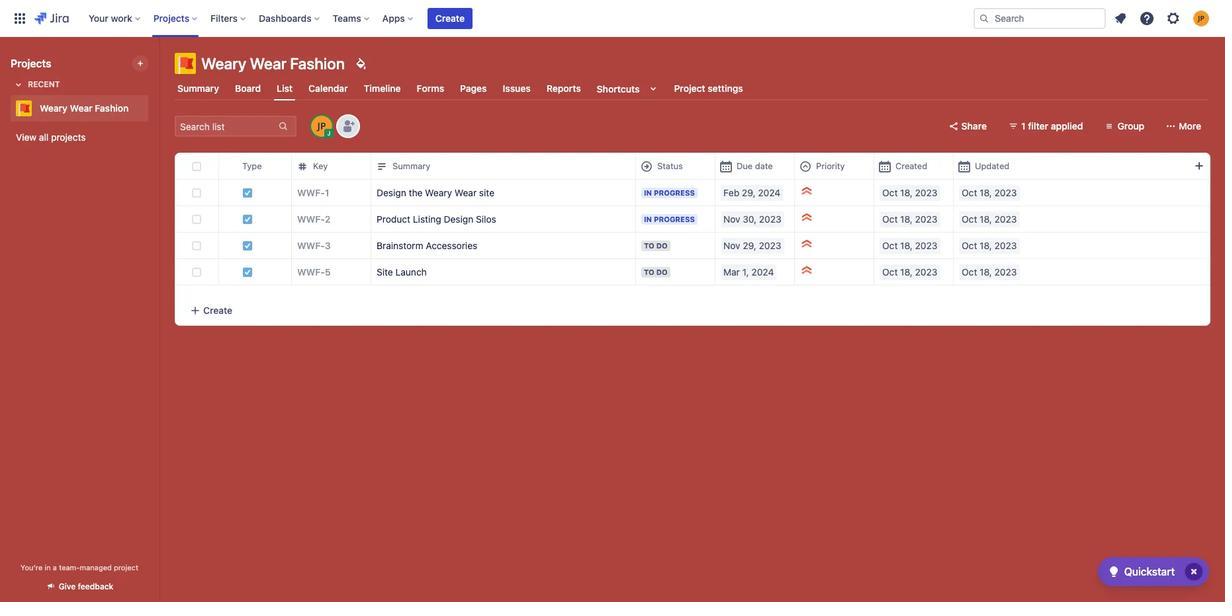 Task type: vqa. For each thing, say whether or not it's contained in the screenshot.
Welcome to Jira
no



Task type: locate. For each thing, give the bounding box(es) containing it.
design left the on the top
[[377, 187, 406, 198]]

summary up the on the top
[[392, 161, 430, 172]]

launch
[[396, 266, 427, 278]]

wwf- up wwf-2
[[297, 187, 325, 198]]

to do for brainstorm accessories
[[644, 241, 668, 250]]

help image
[[1139, 10, 1155, 26]]

summary up search list text box
[[177, 83, 219, 94]]

0 vertical spatial in
[[644, 188, 652, 197]]

group button
[[1096, 116, 1152, 137]]

2 do from the top
[[656, 268, 668, 276]]

0 vertical spatial task image
[[242, 214, 253, 225]]

row containing type
[[175, 153, 1210, 180]]

0 horizontal spatial create
[[203, 305, 232, 316]]

2 progress from the top
[[654, 215, 695, 223]]

0 vertical spatial to
[[644, 241, 654, 250]]

2 horizontal spatial weary
[[425, 187, 452, 198]]

recent
[[28, 79, 60, 89]]

wwf- for 5
[[297, 266, 325, 278]]

0 vertical spatial to do
[[644, 241, 668, 250]]

1 vertical spatial task image
[[242, 267, 253, 278]]

site
[[479, 187, 495, 198]]

design
[[377, 187, 406, 198], [444, 213, 473, 225]]

wwf- down wwf-2 link
[[297, 240, 325, 251]]

your profile and settings image
[[1193, 10, 1209, 26]]

fashion up the calendar
[[290, 54, 345, 73]]

wwf-2
[[297, 213, 330, 225]]

weary wear fashion up list
[[201, 54, 345, 73]]

to do
[[644, 241, 668, 250], [644, 268, 668, 276]]

banner
[[0, 0, 1225, 37]]

1 in progress from the top
[[644, 188, 695, 197]]

share button
[[940, 116, 995, 137]]

row containing wwf-5
[[175, 259, 1210, 286]]

wwf- for 2
[[297, 213, 325, 225]]

summary
[[177, 83, 219, 94], [392, 161, 430, 172]]

task image for wwf-3
[[242, 241, 253, 251]]

silos
[[476, 213, 496, 225]]

shortcuts
[[597, 83, 640, 94]]

1 horizontal spatial design
[[444, 213, 473, 225]]

weary
[[201, 54, 246, 73], [40, 103, 67, 114], [425, 187, 452, 198]]

create button
[[427, 8, 473, 29], [175, 296, 1210, 326]]

2 vertical spatial weary
[[425, 187, 452, 198]]

1 horizontal spatial 1
[[1021, 120, 1026, 132]]

weary wear fashion up view all projects "link"
[[40, 103, 129, 114]]

5 row from the top
[[175, 259, 1210, 286]]

1 left the filter
[[1021, 120, 1026, 132]]

wwf- down the wwf-1 link
[[297, 213, 325, 225]]

view all projects link
[[11, 126, 148, 150]]

wwf- down "wwf-3" link
[[297, 266, 325, 278]]

tab list
[[167, 77, 1217, 101]]

task image
[[242, 214, 253, 225], [242, 241, 253, 251]]

project
[[114, 564, 138, 573]]

filter
[[1028, 120, 1048, 132]]

2 task image from the top
[[242, 267, 253, 278]]

project settings link
[[671, 77, 746, 101]]

projects right work
[[153, 12, 189, 23]]

0 horizontal spatial projects
[[11, 58, 51, 69]]

design up accessories
[[444, 213, 473, 225]]

1 vertical spatial to do
[[644, 268, 668, 276]]

brainstorm accessories
[[377, 240, 477, 251]]

brainstorm
[[377, 240, 423, 251]]

progress
[[654, 188, 695, 197], [654, 215, 695, 223]]

0 vertical spatial create button
[[427, 8, 473, 29]]

1 horizontal spatial wear
[[250, 54, 287, 73]]

1 vertical spatial wear
[[70, 103, 92, 114]]

1 vertical spatial task image
[[242, 241, 253, 251]]

2 horizontal spatial wear
[[455, 187, 477, 198]]

calendar
[[309, 83, 348, 94]]

1 horizontal spatial summary
[[392, 161, 430, 172]]

1 horizontal spatial create
[[435, 12, 465, 23]]

share
[[962, 120, 987, 132]]

wwf- for 1
[[297, 187, 325, 198]]

0 vertical spatial in progress
[[644, 188, 695, 197]]

1 vertical spatial to
[[644, 268, 654, 276]]

1 to from the top
[[644, 241, 654, 250]]

1 task image from the top
[[242, 188, 253, 198]]

wwf-
[[297, 187, 325, 198], [297, 213, 325, 225], [297, 240, 325, 251], [297, 266, 325, 278]]

1 vertical spatial in
[[644, 215, 652, 223]]

reports
[[547, 83, 581, 94]]

weary right the on the top
[[425, 187, 452, 198]]

1 to do from the top
[[644, 241, 668, 250]]

settings image
[[1166, 10, 1181, 26]]

weary down the recent
[[40, 103, 67, 114]]

1 vertical spatial fashion
[[95, 103, 129, 114]]

1 progress from the top
[[654, 188, 695, 197]]

view
[[16, 132, 36, 143]]

0 vertical spatial task image
[[242, 188, 253, 198]]

3 wwf- from the top
[[297, 240, 325, 251]]

team-
[[59, 564, 80, 573]]

to for accessories
[[644, 241, 654, 250]]

1 vertical spatial weary wear fashion
[[40, 103, 129, 114]]

jira image
[[34, 10, 69, 26], [34, 10, 69, 26]]

add to starred image
[[144, 101, 160, 116]]

5
[[325, 266, 331, 278]]

0 horizontal spatial fashion
[[95, 103, 129, 114]]

row
[[175, 153, 1210, 180], [175, 179, 1210, 207], [175, 206, 1210, 233], [175, 232, 1210, 259], [175, 259, 1210, 286]]

3
[[325, 240, 331, 251]]

0 horizontal spatial weary
[[40, 103, 67, 114]]

work
[[111, 12, 132, 23]]

weary up board
[[201, 54, 246, 73]]

0 vertical spatial summary
[[177, 83, 219, 94]]

updated
[[975, 161, 1009, 172]]

product listing design silos
[[377, 213, 496, 225]]

projects
[[51, 132, 86, 143]]

site launch
[[377, 266, 427, 278]]

managed
[[80, 564, 112, 573]]

2 row from the top
[[175, 179, 1210, 207]]

2 task image from the top
[[242, 241, 253, 251]]

fashion
[[290, 54, 345, 73], [95, 103, 129, 114]]

give
[[59, 582, 76, 592]]

weary wear fashion
[[201, 54, 345, 73], [40, 103, 129, 114]]

wear
[[250, 54, 287, 73], [70, 103, 92, 114], [455, 187, 477, 198]]

in progress
[[644, 188, 695, 197], [644, 215, 695, 223]]

2 to do from the top
[[644, 268, 668, 276]]

your work
[[89, 12, 132, 23]]

1 wwf- from the top
[[297, 187, 325, 198]]

in progress for product listing design silos
[[644, 215, 695, 223]]

1 filter applied button
[[1000, 116, 1091, 137]]

row containing wwf-2
[[175, 206, 1210, 233]]

2 in progress from the top
[[644, 215, 695, 223]]

table
[[175, 153, 1215, 296]]

weary inside row
[[425, 187, 452, 198]]

0 horizontal spatial design
[[377, 187, 406, 198]]

2 wwf- from the top
[[297, 213, 325, 225]]

projects inside popup button
[[153, 12, 189, 23]]

1 in from the top
[[644, 188, 652, 197]]

4 row from the top
[[175, 232, 1210, 259]]

notifications image
[[1113, 10, 1129, 26]]

projects up the recent
[[11, 58, 51, 69]]

add people image
[[340, 118, 356, 134]]

wear up view all projects "link"
[[70, 103, 92, 114]]

teams
[[333, 12, 361, 23]]

wear up list
[[250, 54, 287, 73]]

1 vertical spatial progress
[[654, 215, 695, 223]]

view all projects
[[16, 132, 86, 143]]

1 inside row
[[325, 187, 329, 198]]

do for brainstorm accessories
[[656, 241, 668, 250]]

2 to from the top
[[644, 268, 654, 276]]

2 in from the top
[[644, 215, 652, 223]]

fashion left add to starred icon
[[95, 103, 129, 114]]

2 vertical spatial wear
[[455, 187, 477, 198]]

applied
[[1051, 120, 1083, 132]]

forms link
[[414, 77, 447, 101]]

to for launch
[[644, 268, 654, 276]]

1 up 2
[[325, 187, 329, 198]]

1 do from the top
[[656, 241, 668, 250]]

search image
[[979, 13, 990, 23]]

0 horizontal spatial summary
[[177, 83, 219, 94]]

1 task image from the top
[[242, 214, 253, 225]]

in
[[644, 188, 652, 197], [644, 215, 652, 223]]

you're
[[21, 564, 43, 573]]

1 vertical spatial design
[[444, 213, 473, 225]]

create project image
[[135, 58, 146, 69]]

0 vertical spatial do
[[656, 241, 668, 250]]

1 vertical spatial summary
[[392, 161, 430, 172]]

teams button
[[329, 8, 374, 29]]

4 wwf- from the top
[[297, 266, 325, 278]]

1 horizontal spatial weary
[[201, 54, 246, 73]]

0 horizontal spatial 1
[[325, 187, 329, 198]]

1 horizontal spatial projects
[[153, 12, 189, 23]]

1 vertical spatial in progress
[[644, 215, 695, 223]]

wear left site on the left of page
[[455, 187, 477, 198]]

task image
[[242, 188, 253, 198], [242, 267, 253, 278]]

wwf-3 link
[[297, 239, 331, 253]]

dashboards
[[259, 12, 312, 23]]

1 horizontal spatial weary wear fashion
[[201, 54, 345, 73]]

create
[[435, 12, 465, 23], [203, 305, 232, 316]]

0 vertical spatial 1
[[1021, 120, 1026, 132]]

0 vertical spatial weary wear fashion
[[201, 54, 345, 73]]

1 vertical spatial 1
[[325, 187, 329, 198]]

create button inside primary element
[[427, 8, 473, 29]]

0 vertical spatial progress
[[654, 188, 695, 197]]

1 horizontal spatial fashion
[[290, 54, 345, 73]]

1 vertical spatial do
[[656, 268, 668, 276]]

1
[[1021, 120, 1026, 132], [325, 187, 329, 198]]

quickstart
[[1124, 567, 1175, 578]]

0 horizontal spatial wear
[[70, 103, 92, 114]]

wwf-5
[[297, 266, 331, 278]]

progress for product listing design silos
[[654, 215, 695, 223]]

calendar link
[[306, 77, 351, 101]]

3 row from the top
[[175, 206, 1210, 233]]

0 vertical spatial create
[[435, 12, 465, 23]]

1 vertical spatial weary
[[40, 103, 67, 114]]

design the weary wear site
[[377, 187, 495, 198]]

summary inside row
[[392, 161, 430, 172]]

weary wear fashion link
[[11, 95, 143, 122]]

1 row from the top
[[175, 153, 1210, 180]]

row containing wwf-3
[[175, 232, 1210, 259]]

check image
[[1106, 565, 1122, 580]]

0 vertical spatial projects
[[153, 12, 189, 23]]



Task type: describe. For each thing, give the bounding box(es) containing it.
in
[[45, 564, 51, 573]]

task image for wwf-2
[[242, 214, 253, 225]]

due date
[[737, 161, 773, 172]]

reports link
[[544, 77, 584, 101]]

banner containing your work
[[0, 0, 1225, 37]]

quickstart button
[[1098, 558, 1209, 587]]

pages link
[[457, 77, 490, 101]]

progress for design the weary wear site
[[654, 188, 695, 197]]

type
[[242, 161, 262, 172]]

date
[[755, 161, 773, 172]]

apps button
[[378, 8, 418, 29]]

0 vertical spatial wear
[[250, 54, 287, 73]]

1 vertical spatial create
[[203, 305, 232, 316]]

summary link
[[175, 77, 222, 101]]

forms
[[417, 83, 444, 94]]

set background color image
[[353, 56, 369, 71]]

list
[[277, 83, 293, 94]]

give feedback
[[59, 582, 113, 592]]

give feedback button
[[38, 577, 121, 598]]

in progress for design the weary wear site
[[644, 188, 695, 197]]

timeline link
[[361, 77, 403, 101]]

group
[[1118, 120, 1145, 132]]

project
[[674, 83, 705, 94]]

task image for wwf-5
[[242, 267, 253, 278]]

projects button
[[149, 8, 203, 29]]

site
[[377, 266, 393, 278]]

status
[[657, 161, 683, 172]]

the
[[409, 187, 423, 198]]

listing
[[413, 213, 441, 225]]

weary inside weary wear fashion link
[[40, 103, 67, 114]]

0 vertical spatial design
[[377, 187, 406, 198]]

wwf-3
[[297, 240, 331, 251]]

wwf-1
[[297, 187, 329, 198]]

more button
[[1158, 116, 1209, 137]]

create inside primary element
[[435, 12, 465, 23]]

feedback
[[78, 582, 113, 592]]

1 filter applied
[[1021, 120, 1083, 132]]

board
[[235, 83, 261, 94]]

primary element
[[8, 0, 974, 37]]

issues link
[[500, 77, 533, 101]]

collapse recent projects image
[[11, 77, 26, 93]]

apps
[[382, 12, 405, 23]]

filters button
[[207, 8, 251, 29]]

board link
[[232, 77, 264, 101]]

sidebar navigation image
[[144, 53, 173, 79]]

created
[[896, 161, 927, 172]]

to do for site launch
[[644, 268, 668, 276]]

product
[[377, 213, 410, 225]]

0 vertical spatial weary
[[201, 54, 246, 73]]

dismiss quickstart image
[[1183, 562, 1205, 583]]

1 vertical spatial create button
[[175, 296, 1210, 326]]

do for site launch
[[656, 268, 668, 276]]

a
[[53, 564, 57, 573]]

priority
[[816, 161, 845, 172]]

appswitcher icon image
[[12, 10, 28, 26]]

settings
[[708, 83, 743, 94]]

timeline
[[364, 83, 401, 94]]

shortcuts button
[[594, 77, 664, 101]]

wwf-5 link
[[297, 266, 331, 279]]

wwf-2 link
[[297, 213, 330, 226]]

Search list text field
[[176, 117, 277, 136]]

0 horizontal spatial weary wear fashion
[[40, 103, 129, 114]]

task image for wwf-1
[[242, 188, 253, 198]]

wwf- for 3
[[297, 240, 325, 251]]

0 vertical spatial fashion
[[290, 54, 345, 73]]

in for design the weary wear site
[[644, 188, 652, 197]]

accessories
[[426, 240, 477, 251]]

you're in a team-managed project
[[21, 564, 138, 573]]

all
[[39, 132, 49, 143]]

your
[[89, 12, 108, 23]]

project settings
[[674, 83, 743, 94]]

wear inside row
[[455, 187, 477, 198]]

filters
[[211, 12, 238, 23]]

Search field
[[974, 8, 1106, 29]]

issues
[[503, 83, 531, 94]]

1 inside button
[[1021, 120, 1026, 132]]

key
[[313, 161, 328, 172]]

wwf-1 link
[[297, 186, 329, 200]]

in for product listing design silos
[[644, 215, 652, 223]]

table containing wwf-1
[[175, 153, 1215, 296]]

due
[[737, 161, 753, 172]]

pages
[[460, 83, 487, 94]]

2
[[325, 213, 330, 225]]

james peterson image
[[311, 116, 332, 137]]

1 vertical spatial projects
[[11, 58, 51, 69]]

row containing wwf-1
[[175, 179, 1210, 207]]

dashboards button
[[255, 8, 325, 29]]

your work button
[[85, 8, 145, 29]]

more
[[1179, 120, 1201, 132]]

tab list containing list
[[167, 77, 1217, 101]]



